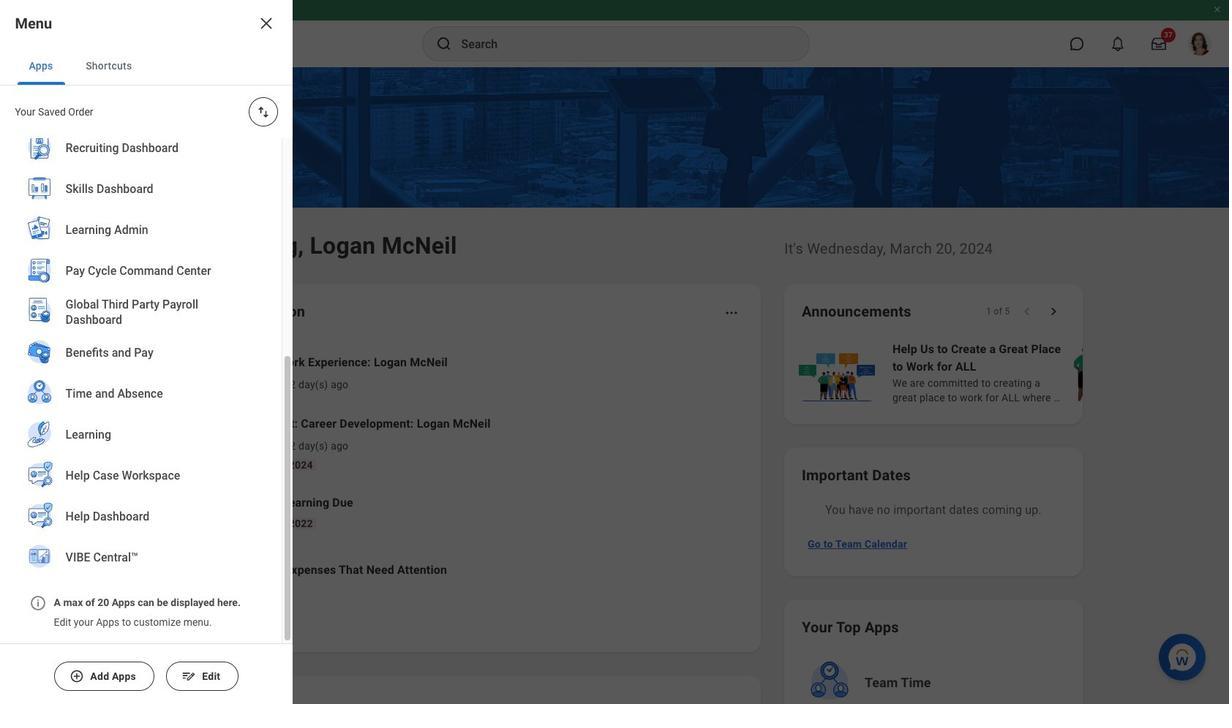 Task type: vqa. For each thing, say whether or not it's contained in the screenshot.
x Icon
yes



Task type: describe. For each thing, give the bounding box(es) containing it.
inbox image
[[170, 613, 184, 628]]

x image
[[258, 15, 275, 32]]

text edit image
[[181, 670, 196, 684]]

chevron left small image
[[1020, 304, 1035, 319]]

sort image
[[256, 105, 271, 119]]

profile logan mcneil element
[[1180, 28, 1221, 60]]

chevron right small image
[[1047, 304, 1061, 319]]

search image
[[435, 35, 453, 53]]



Task type: locate. For each thing, give the bounding box(es) containing it.
close environment banner image
[[1214, 5, 1222, 14]]

tab list
[[0, 47, 293, 86]]

list inside global navigation dialog
[[0, 0, 282, 591]]

inbox large image
[[1152, 37, 1167, 51]]

plus circle image
[[70, 670, 84, 684]]

notifications large image
[[1111, 37, 1126, 51]]

banner
[[0, 0, 1230, 67]]

global navigation dialog
[[0, 0, 293, 705]]

main content
[[0, 67, 1230, 705]]

status
[[986, 306, 1010, 318]]

info image
[[29, 595, 47, 613]]

list
[[0, 0, 282, 591], [796, 340, 1230, 407], [164, 343, 744, 600]]



